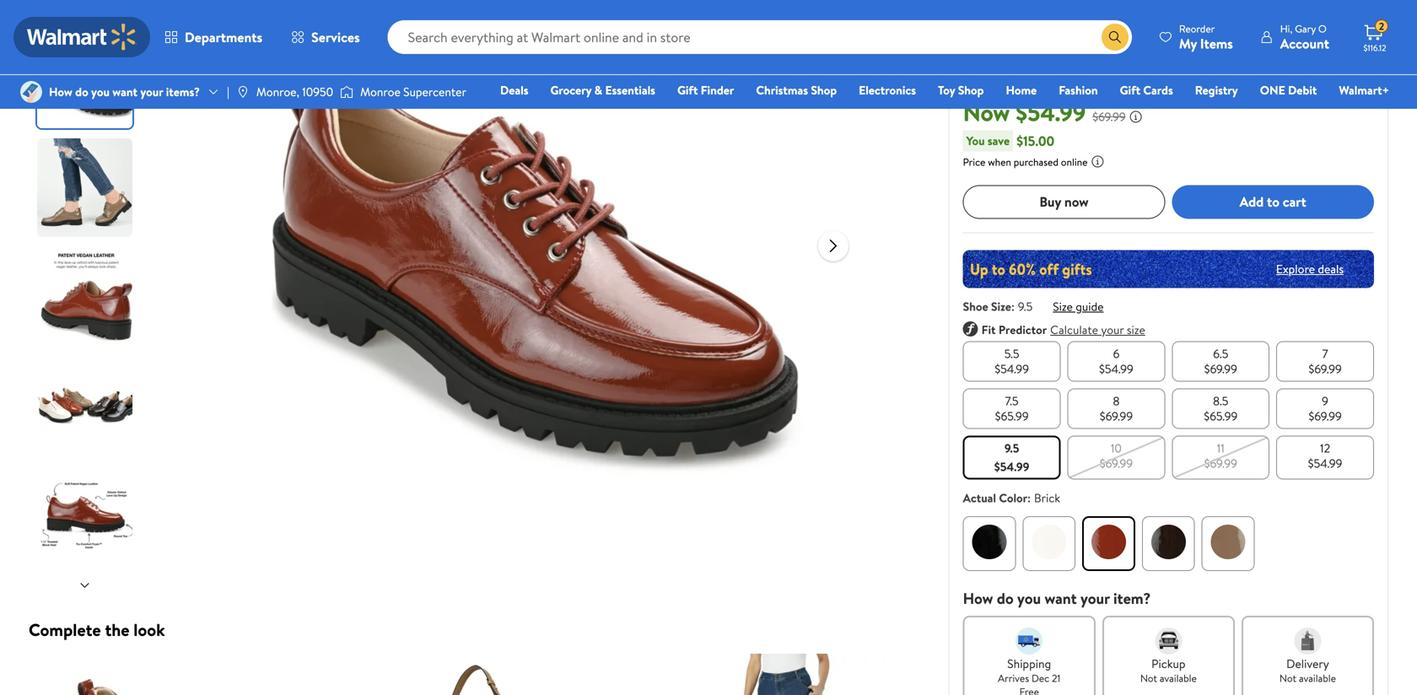 Task type: locate. For each thing, give the bounding box(es) containing it.
1 vertical spatial :
[[1028, 490, 1031, 506]]

$69.99 up '8.5'
[[1205, 361, 1238, 377]]

want left items? at the top left of page
[[112, 84, 138, 100]]

electronics
[[859, 82, 917, 98]]

$54.99 for now
[[1016, 96, 1086, 129]]

the
[[105, 618, 130, 642]]

size up calculate
[[1053, 298, 1073, 315]]

how
[[49, 84, 72, 100], [963, 588, 994, 609]]

want left item?
[[1045, 588, 1077, 609]]

1 vertical spatial collection
[[1026, 28, 1102, 51]]

intent image for delivery image
[[1295, 628, 1322, 655]]

 image
[[20, 81, 42, 103], [340, 84, 354, 100], [236, 85, 250, 99]]

look
[[134, 618, 165, 642]]

1 horizontal spatial shop
[[958, 82, 984, 98]]

explore deals
[[1277, 261, 1344, 277]]

now
[[1065, 192, 1089, 211]]

delivery not available
[[1280, 656, 1337, 685]]

0 horizontal spatial you
[[91, 84, 110, 100]]

journee
[[963, 7, 1005, 23], [963, 28, 1022, 51]]

2 $65.99 from the left
[[1204, 408, 1238, 424]]

0 vertical spatial do
[[75, 84, 88, 100]]

0 horizontal spatial :
[[1012, 298, 1015, 315]]

shop for christmas shop
[[811, 82, 837, 98]]

gift cards link
[[1113, 81, 1181, 99]]

$54.99 up $15.00
[[1016, 96, 1086, 129]]

hi, gary o account
[[1281, 22, 1330, 53]]

lace-
[[963, 53, 1003, 77]]

2 not from the left
[[1280, 671, 1297, 685]]

departments
[[185, 28, 263, 46]]

grocery & essentials link
[[543, 81, 663, 99]]

widget
[[963, 321, 1375, 338]]

up to sixty percent off deals. shop now. image
[[963, 250, 1375, 288]]

services
[[311, 28, 360, 46]]

journee collection womens zina oxford almond toe lace-up flats - image 2 of 6 image
[[37, 138, 136, 237]]

8
[[1114, 393, 1120, 409]]

available for delivery
[[1300, 671, 1337, 685]]

how do you want your items?
[[49, 84, 200, 100]]

0 horizontal spatial  image
[[20, 81, 42, 103]]

shoe size : 9.5
[[963, 298, 1033, 315]]

0 vertical spatial journee
[[963, 7, 1005, 23]]

complete the look
[[29, 618, 165, 642]]

available inside delivery not available
[[1300, 671, 1337, 685]]

0 vertical spatial want
[[112, 84, 138, 100]]

you for how do you want your item?
[[1018, 588, 1042, 609]]

supercenter
[[404, 84, 467, 100]]

walmart image
[[27, 24, 137, 51]]

$65.99 up 11
[[1204, 408, 1238, 424]]

$54.99
[[1016, 96, 1086, 129], [995, 361, 1030, 377], [1100, 361, 1134, 377], [1309, 455, 1343, 472], [995, 458, 1030, 475]]

shop right toy
[[958, 82, 984, 98]]

Search search field
[[388, 20, 1132, 54]]

0 horizontal spatial size
[[992, 298, 1012, 315]]

hi,
[[1281, 22, 1293, 36]]

1 horizontal spatial want
[[1045, 588, 1077, 609]]

$54.99 up actual color : brick
[[995, 458, 1030, 475]]

size
[[992, 298, 1012, 315], [1053, 298, 1073, 315]]

0 horizontal spatial do
[[75, 84, 88, 100]]

when
[[988, 155, 1012, 169]]

1 horizontal spatial you
[[1018, 588, 1042, 609]]

$69.99 for 10 $69.99
[[1100, 455, 1133, 472]]

&
[[595, 82, 603, 98]]

$54.99 for 5.5
[[995, 361, 1030, 377]]

not down intent image for pickup on the right bottom of page
[[1141, 671, 1158, 685]]

available down intent image for pickup on the right bottom of page
[[1160, 671, 1197, 685]]

7.5
[[1006, 393, 1019, 409]]

gift up the learn more about strikethrough prices image
[[1120, 82, 1141, 98]]

pickup not available
[[1141, 656, 1197, 685]]

calculate
[[1051, 321, 1099, 338]]

do up "shipping"
[[997, 588, 1014, 609]]

1 vertical spatial 9.5
[[1005, 440, 1020, 456]]

2 vertical spatial your
[[1081, 588, 1110, 609]]

not for delivery
[[1280, 671, 1297, 685]]

gift finder link
[[670, 81, 742, 99]]

1 horizontal spatial do
[[997, 588, 1014, 609]]

2 available from the left
[[1300, 671, 1337, 685]]

image of item 0 image
[[29, 654, 320, 695]]

finder
[[701, 82, 735, 98]]

shipping
[[1008, 656, 1052, 672]]

0 horizontal spatial how
[[49, 84, 72, 100]]

0 horizontal spatial want
[[112, 84, 138, 100]]

9.5 down the 7.5 $65.99
[[1005, 440, 1020, 456]]

1 horizontal spatial :
[[1028, 490, 1031, 506]]

9.5 $54.99
[[995, 440, 1030, 475]]

you up the intent image for shipping
[[1018, 588, 1042, 609]]

deals
[[500, 82, 529, 98]]

6.5 $69.99
[[1205, 345, 1238, 377]]

journee collection journee collection womens zina oxford almond toe lace-up flats
[[963, 7, 1351, 77]]

12
[[1321, 440, 1331, 456]]

$54.99 up 8 at right bottom
[[1100, 361, 1134, 377]]

0 vertical spatial your
[[140, 84, 163, 100]]

shop right christmas
[[811, 82, 837, 98]]

0 horizontal spatial gift
[[678, 82, 698, 98]]

1 size from the left
[[992, 298, 1012, 315]]

 image for monroe supercenter
[[340, 84, 354, 100]]

gift for gift finder
[[678, 82, 698, 98]]

$69.99 up 12
[[1309, 408, 1342, 424]]

gift
[[678, 82, 698, 98], [1120, 82, 1141, 98]]

1 vertical spatial want
[[1045, 588, 1077, 609]]

legal information image
[[1092, 155, 1105, 168]]

2 gift from the left
[[1120, 82, 1141, 98]]

you down "walmart" image
[[91, 84, 110, 100]]

$65.99 for 8.5
[[1204, 408, 1238, 424]]

not down intent image for delivery
[[1280, 671, 1297, 685]]

1 gift from the left
[[678, 82, 698, 98]]

$69.99 down the 8 $69.99
[[1100, 455, 1133, 472]]

1 horizontal spatial not
[[1280, 671, 1297, 685]]

2 horizontal spatial  image
[[340, 84, 354, 100]]

fashion link
[[1052, 81, 1106, 99]]

christmas
[[756, 82, 809, 98]]

how for how do you want your items?
[[49, 84, 72, 100]]

9.5 inside "9.5 $54.99"
[[1005, 440, 1020, 456]]

$54.99 up 7.5
[[995, 361, 1030, 377]]

9.5 up predictor
[[1018, 298, 1033, 315]]

debit
[[1289, 82, 1318, 98]]

1 vertical spatial do
[[997, 588, 1014, 609]]

$69.99 for 9 $69.99
[[1309, 408, 1342, 424]]

1 horizontal spatial $65.99
[[1204, 408, 1238, 424]]

1 not from the left
[[1141, 671, 1158, 685]]

not inside pickup not available
[[1141, 671, 1158, 685]]

available down intent image for delivery
[[1300, 671, 1337, 685]]

10 $69.99
[[1100, 440, 1133, 472]]

|
[[227, 84, 229, 100]]

complete
[[29, 618, 101, 642]]

fit predictor
[[982, 321, 1047, 338]]

$54.99 down 9 $69.99
[[1309, 455, 1343, 472]]

1 vertical spatial journee
[[963, 28, 1022, 51]]

next media item image
[[824, 236, 844, 256]]

1 horizontal spatial available
[[1300, 671, 1337, 685]]

your for item?
[[1081, 588, 1110, 609]]

your left items? at the top left of page
[[140, 84, 163, 100]]

learn more about strikethrough prices image
[[1130, 110, 1143, 123]]

7.5 $65.99
[[995, 393, 1029, 424]]

: left brick
[[1028, 490, 1031, 506]]

gift left finder
[[678, 82, 698, 98]]

walmart+ link
[[1332, 81, 1398, 99]]

want
[[112, 84, 138, 100], [1045, 588, 1077, 609]]

 image for how do you want your items?
[[20, 81, 42, 103]]

shop
[[811, 82, 837, 98], [958, 82, 984, 98]]

 image right | on the top left of the page
[[236, 85, 250, 99]]

6 $54.99
[[1100, 345, 1134, 377]]

0 horizontal spatial shop
[[811, 82, 837, 98]]

7 $69.99
[[1309, 345, 1342, 377]]

1 journee from the top
[[963, 7, 1005, 23]]

1 horizontal spatial gift
[[1120, 82, 1141, 98]]

1 horizontal spatial  image
[[236, 85, 250, 99]]

toy
[[938, 82, 956, 98]]

0 vertical spatial how
[[49, 84, 72, 100]]

0 vertical spatial you
[[91, 84, 110, 100]]

do for how do you want your items?
[[75, 84, 88, 100]]

brick
[[1035, 490, 1061, 506]]

 image for monroe, 10950
[[236, 85, 250, 99]]

intent image for pickup image
[[1156, 628, 1183, 655]]

available inside pickup not available
[[1160, 671, 1197, 685]]

image of item 4 image
[[638, 654, 929, 695]]

buy now button
[[963, 185, 1166, 219]]

add
[[1240, 192, 1264, 211]]

1 horizontal spatial how
[[963, 588, 994, 609]]

1 horizontal spatial size
[[1053, 298, 1073, 315]]

almond
[[1265, 28, 1322, 51]]

departments button
[[150, 17, 277, 57]]

not inside delivery not available
[[1280, 671, 1297, 685]]

0 horizontal spatial $65.99
[[995, 408, 1029, 424]]

electronics link
[[852, 81, 924, 99]]

do down "walmart" image
[[75, 84, 88, 100]]

0 horizontal spatial available
[[1160, 671, 1197, 685]]

$69.99 up 10
[[1100, 408, 1133, 424]]

 image down "walmart" image
[[20, 81, 42, 103]]

: up fit predictor button
[[1012, 298, 1015, 315]]

available
[[1160, 671, 1197, 685], [1300, 671, 1337, 685]]

your left size
[[1102, 321, 1125, 338]]

size right shoe
[[992, 298, 1012, 315]]

deals
[[1319, 261, 1344, 277]]

$69.99 for 8 $69.99
[[1100, 408, 1133, 424]]

do for how do you want your item?
[[997, 588, 1014, 609]]

one
[[1261, 82, 1286, 98]]

oxford
[[1207, 28, 1261, 51]]

you for how do you want your items?
[[91, 84, 110, 100]]

journee collection womens zina oxford almond toe lace-up flats - image 4 of 6 image
[[37, 356, 136, 455]]

widget containing fit predictor
[[963, 321, 1375, 338]]

1 available from the left
[[1160, 671, 1197, 685]]

fit
[[982, 321, 996, 338]]

up
[[1003, 53, 1022, 77]]

1 $65.99 from the left
[[995, 408, 1029, 424]]

$69.99
[[1093, 108, 1126, 125], [1205, 361, 1238, 377], [1309, 361, 1342, 377], [1100, 408, 1133, 424], [1309, 408, 1342, 424], [1100, 455, 1133, 472], [1205, 455, 1238, 472]]

your
[[140, 84, 163, 100], [1102, 321, 1125, 338], [1081, 588, 1110, 609]]

$65.99 up "9.5 $54.99"
[[995, 408, 1029, 424]]

 image right 10950
[[340, 84, 354, 100]]

$69.99 down 8.5 $65.99
[[1205, 455, 1238, 472]]

9 $69.99
[[1309, 393, 1342, 424]]

$69.99 up 9
[[1309, 361, 1342, 377]]

save
[[988, 132, 1010, 149]]

fit predictor button
[[982, 321, 1047, 338]]

0 horizontal spatial not
[[1141, 671, 1158, 685]]

your left item?
[[1081, 588, 1110, 609]]

2 shop from the left
[[958, 82, 984, 98]]

do
[[75, 84, 88, 100], [997, 588, 1014, 609]]

Walmart Site-Wide search field
[[388, 20, 1132, 54]]

0 vertical spatial collection
[[1008, 7, 1061, 23]]

1 vertical spatial you
[[1018, 588, 1042, 609]]

zina
[[1172, 28, 1203, 51]]

1 vertical spatial how
[[963, 588, 994, 609]]

list
[[22, 654, 936, 695]]

:
[[1012, 298, 1015, 315], [1028, 490, 1031, 506]]

buy
[[1040, 192, 1062, 211]]

explore deals link
[[1270, 254, 1351, 284]]

0 vertical spatial :
[[1012, 298, 1015, 315]]

explore
[[1277, 261, 1316, 277]]

1 shop from the left
[[811, 82, 837, 98]]



Task type: vqa. For each thing, say whether or not it's contained in the screenshot.


Task type: describe. For each thing, give the bounding box(es) containing it.
journee collection womens zina oxford almond toe lace-up flats - image 3 of 6 image
[[37, 247, 136, 346]]

8.5 $65.99
[[1204, 393, 1238, 424]]

how for how do you want your item?
[[963, 588, 994, 609]]

buy now
[[1040, 192, 1089, 211]]

toy shop link
[[931, 81, 992, 99]]

items
[[1201, 34, 1234, 53]]

reorder
[[1180, 22, 1216, 36]]

want for item?
[[1045, 588, 1077, 609]]

guide
[[1076, 298, 1104, 315]]

monroe
[[360, 84, 401, 100]]

11
[[1218, 440, 1225, 456]]

you
[[967, 132, 985, 149]]

purchased
[[1014, 155, 1059, 169]]

add to cart button
[[1173, 185, 1375, 219]]

2 size from the left
[[1053, 298, 1073, 315]]

to
[[1268, 192, 1280, 211]]

size guide
[[1053, 298, 1104, 315]]

calculate your size
[[1051, 321, 1146, 338]]

monroe, 10950
[[256, 84, 333, 100]]

image of item 2 image
[[333, 654, 624, 695]]

shop for toy shop
[[958, 82, 984, 98]]

gift finder
[[678, 82, 735, 98]]

christmas shop link
[[749, 81, 845, 99]]

price when purchased online
[[963, 155, 1088, 169]]

grocery & essentials
[[551, 82, 656, 98]]

registry
[[1196, 82, 1239, 98]]

grocery
[[551, 82, 592, 98]]

journee collection womens zina oxford almond toe lace-up flats - image 5 of 6 image
[[37, 465, 136, 564]]

2 journee from the top
[[963, 28, 1022, 51]]

registry link
[[1188, 81, 1246, 99]]

gift cards
[[1120, 82, 1174, 98]]

$54.99 for 12
[[1309, 455, 1343, 472]]

5.5 $54.99
[[995, 345, 1030, 377]]

0 vertical spatial 9.5
[[1018, 298, 1033, 315]]

actual color list
[[960, 513, 1378, 575]]

$69.99 left the learn more about strikethrough prices image
[[1093, 108, 1126, 125]]

journee collection womens zina oxford almond toe lace-up flats - image 1 of 6 image
[[37, 30, 136, 128]]

flats
[[1026, 53, 1061, 77]]

reorder my items
[[1180, 22, 1234, 53]]

toy shop
[[938, 82, 984, 98]]

womens
[[1106, 28, 1168, 51]]

$116.12
[[1364, 42, 1387, 54]]

monroe supercenter
[[360, 84, 467, 100]]

gift for gift cards
[[1120, 82, 1141, 98]]

you save $15.00
[[967, 131, 1055, 150]]

journee collection womens zina oxford almond toe lace-up flats image
[[265, 0, 805, 527]]

next image image
[[78, 579, 92, 593]]

fashion
[[1059, 82, 1098, 98]]

essentials
[[605, 82, 656, 98]]

6.5
[[1214, 345, 1229, 362]]

toe
[[1326, 28, 1351, 51]]

$15.00
[[1017, 131, 1055, 150]]

services button
[[277, 17, 374, 57]]

search icon image
[[1109, 30, 1122, 44]]

: for color
[[1028, 490, 1031, 506]]

7
[[1323, 345, 1329, 362]]

journee collection link
[[963, 7, 1061, 23]]

home
[[1006, 82, 1037, 98]]

price
[[963, 155, 986, 169]]

8.5
[[1214, 393, 1229, 409]]

$54.99 for 9.5
[[995, 458, 1030, 475]]

available for pickup
[[1160, 671, 1197, 685]]

walmart+
[[1340, 82, 1390, 98]]

online
[[1061, 155, 1088, 169]]

home link
[[999, 81, 1045, 99]]

: for size
[[1012, 298, 1015, 315]]

gary
[[1296, 22, 1317, 36]]

$69.99 for 6.5 $69.99
[[1205, 361, 1238, 377]]

5.5
[[1005, 345, 1020, 362]]

arrives
[[999, 671, 1030, 685]]

items?
[[166, 84, 200, 100]]

now $54.99
[[963, 96, 1086, 129]]

predictor
[[999, 321, 1047, 338]]

want for items?
[[112, 84, 138, 100]]

actual
[[963, 490, 997, 506]]

1 vertical spatial your
[[1102, 321, 1125, 338]]

item?
[[1114, 588, 1151, 609]]

one debit link
[[1253, 81, 1325, 99]]

add to cart
[[1240, 192, 1307, 211]]

your for items?
[[140, 84, 163, 100]]

pickup
[[1152, 656, 1186, 672]]

o
[[1319, 22, 1327, 36]]

$54.99 for 6
[[1100, 361, 1134, 377]]

21
[[1052, 671, 1061, 685]]

shoe size list
[[960, 338, 1378, 483]]

how do you want your item?
[[963, 588, 1151, 609]]

one debit
[[1261, 82, 1318, 98]]

$65.99 for 7.5
[[995, 408, 1029, 424]]

monroe,
[[256, 84, 300, 100]]

cards
[[1144, 82, 1174, 98]]

not for pickup
[[1141, 671, 1158, 685]]

size guide button
[[1053, 298, 1104, 315]]

$69.99 for 11 $69.99
[[1205, 455, 1238, 472]]

intent image for shipping image
[[1016, 628, 1043, 655]]

deals link
[[493, 81, 536, 99]]

$69.99 for 7 $69.99
[[1309, 361, 1342, 377]]

christmas shop
[[756, 82, 837, 98]]

actual color : brick
[[963, 490, 1061, 506]]

now
[[963, 96, 1011, 129]]

11 $69.99
[[1205, 440, 1238, 472]]

12 $54.99
[[1309, 440, 1343, 472]]



